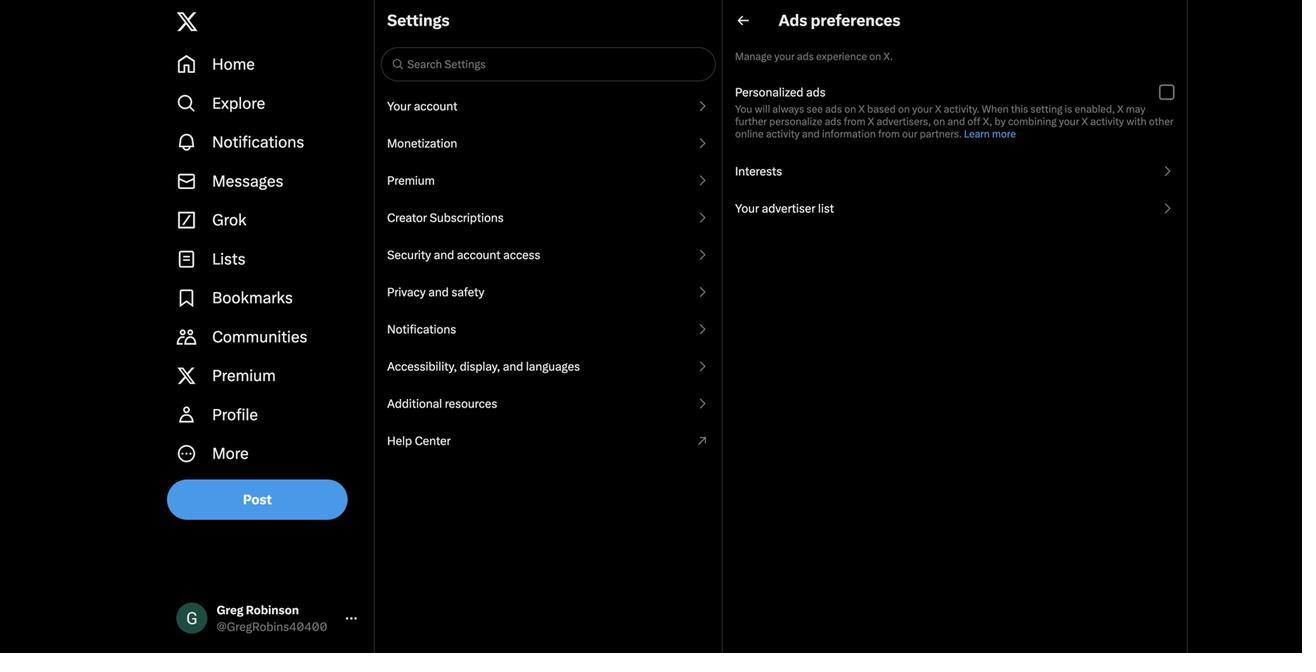 Task type: describe. For each thing, give the bounding box(es) containing it.
when
[[982, 103, 1009, 115]]

always
[[773, 103, 804, 115]]

personalized ads
[[735, 85, 826, 99]]

explore
[[212, 94, 265, 113]]

personalize
[[769, 116, 823, 128]]

and right the security
[[434, 248, 454, 262]]

off
[[968, 116, 981, 128]]

may
[[1126, 103, 1146, 115]]

messages
[[212, 172, 283, 191]]

your advertiser list
[[735, 202, 834, 216]]

explore link
[[167, 84, 368, 123]]

security and account access link
[[375, 236, 722, 274]]

advertisers,
[[877, 116, 931, 128]]

with
[[1127, 116, 1147, 128]]

more
[[212, 445, 249, 463]]

combining
[[1008, 116, 1057, 128]]

1 vertical spatial from
[[878, 128, 900, 140]]

personalized
[[735, 85, 804, 99]]

greg
[[217, 604, 243, 617]]

help center link
[[375, 423, 722, 460]]

list
[[818, 202, 834, 216]]

monetization
[[387, 136, 457, 150]]

ads up see
[[806, 85, 826, 99]]

tab list inside settings region
[[375, 88, 722, 460]]

settings region
[[374, 0, 723, 654]]

x left the based
[[859, 103, 865, 115]]

profile link
[[167, 396, 368, 435]]

creator
[[387, 211, 427, 225]]

@gregrobins40400
[[217, 620, 327, 634]]

privacy and safety link
[[375, 274, 722, 311]]

1 vertical spatial your
[[912, 103, 933, 115]]

creator subscriptions link
[[375, 199, 722, 236]]

grok link
[[167, 201, 368, 240]]

lists link
[[167, 240, 368, 279]]

post link
[[167, 480, 348, 520]]

partners.
[[920, 128, 962, 140]]

and down personalize
[[802, 128, 820, 140]]

home
[[212, 55, 255, 74]]

display,
[[460, 360, 500, 374]]

robinson
[[246, 604, 299, 617]]

your for your account
[[387, 99, 411, 113]]

2 horizontal spatial your
[[1059, 116, 1080, 128]]

ads preferences
[[779, 11, 901, 30]]

bookmarks
[[212, 289, 293, 307]]

you
[[735, 103, 753, 115]]

0 horizontal spatial activity
[[766, 128, 800, 140]]

security
[[387, 248, 431, 262]]

communities link
[[167, 318, 368, 357]]

manage
[[735, 50, 772, 62]]

creator subscriptions
[[387, 211, 504, 225]]

accessibility, display, and languages link
[[375, 348, 722, 385]]

monetization link
[[375, 125, 722, 162]]

on up partners. at the right top
[[934, 116, 945, 128]]

x down enabled,
[[1082, 116, 1088, 128]]

and left safety
[[428, 285, 449, 299]]

subscriptions
[[430, 211, 504, 225]]

Search query text field
[[404, 49, 714, 80]]

safety
[[452, 285, 485, 299]]

0 vertical spatial account
[[414, 99, 458, 113]]

and right the display,
[[503, 360, 523, 374]]

ads
[[779, 11, 808, 30]]

and down activity. at top
[[948, 116, 965, 128]]

more button
[[167, 435, 368, 473]]

your account
[[387, 99, 458, 113]]

resources
[[445, 397, 497, 411]]

primary navigation
[[167, 45, 368, 473]]

ads left experience
[[797, 50, 814, 62]]

1 horizontal spatial premium link
[[375, 162, 722, 199]]

home link
[[167, 45, 368, 84]]

help
[[387, 434, 412, 448]]

enabled,
[[1075, 103, 1115, 115]]

you will always see ads on x based on your x activity. when this setting is enabled, x may further personalize ads from x advertisers, on and off x, by combining your x activity with other online activity and information from our partners.
[[735, 103, 1176, 140]]

privacy and safety
[[387, 285, 485, 299]]

setting
[[1031, 103, 1063, 115]]

security and account access
[[387, 248, 541, 262]]

on left x.
[[870, 50, 881, 62]]

premium inside settings region
[[387, 174, 435, 188]]

notifications inside settings region
[[387, 323, 456, 336]]

learn more link
[[964, 128, 1016, 140]]

privacy
[[387, 285, 426, 299]]

your for your advertiser list
[[735, 202, 759, 216]]

interests link
[[723, 153, 1187, 190]]

additional resources
[[387, 397, 497, 411]]



Task type: locate. For each thing, give the bounding box(es) containing it.
0 vertical spatial premium link
[[375, 162, 722, 199]]

premium link
[[375, 162, 722, 199], [167, 357, 368, 396]]

0 vertical spatial notifications link
[[167, 123, 368, 162]]

notifications down 'explore' link in the top of the page
[[212, 133, 304, 152]]

communities
[[212, 328, 307, 346]]

from up information
[[844, 116, 866, 128]]

0 vertical spatial premium
[[387, 174, 435, 188]]

activity down enabled,
[[1091, 116, 1124, 128]]

languages
[[526, 360, 580, 374]]

x.
[[884, 50, 893, 62]]

notifications link up "languages"
[[375, 311, 722, 348]]

grok
[[212, 211, 247, 230]]

your advertiser list link
[[723, 190, 1187, 227]]

1 horizontal spatial your
[[912, 103, 933, 115]]

0 horizontal spatial your
[[774, 50, 795, 62]]

by
[[995, 116, 1006, 128]]

notifications up accessibility,
[[387, 323, 456, 336]]

advertiser
[[762, 202, 816, 216]]

1 vertical spatial your
[[735, 202, 759, 216]]

1 horizontal spatial premium
[[387, 174, 435, 188]]

1 vertical spatial premium
[[212, 367, 276, 385]]

1 horizontal spatial notifications
[[387, 323, 456, 336]]

0 horizontal spatial from
[[844, 116, 866, 128]]

messages link
[[167, 162, 368, 201]]

post
[[243, 492, 272, 508]]

center
[[415, 434, 451, 448]]

experience
[[816, 50, 867, 62]]

access
[[503, 248, 541, 262]]

x left may
[[1118, 103, 1124, 115]]

your up advertisers,
[[912, 103, 933, 115]]

section details region
[[723, 0, 1188, 654]]

interests
[[735, 164, 782, 178]]

0 vertical spatial from
[[844, 116, 866, 128]]

1 vertical spatial notifications link
[[375, 311, 722, 348]]

x down the based
[[868, 116, 875, 128]]

on up advertisers,
[[898, 103, 910, 115]]

tab list containing your account
[[375, 88, 722, 460]]

premium up creator at the top left of the page
[[387, 174, 435, 188]]

tab list
[[375, 88, 722, 460]]

your account link
[[375, 88, 722, 125]]

more
[[992, 128, 1016, 140]]

notifications
[[212, 133, 304, 152], [387, 323, 456, 336]]

activity down personalize
[[766, 128, 800, 140]]

0 vertical spatial your
[[387, 99, 411, 113]]

0 vertical spatial notifications
[[212, 133, 304, 152]]

ads
[[797, 50, 814, 62], [806, 85, 826, 99], [825, 103, 842, 115], [825, 116, 842, 128]]

your
[[774, 50, 795, 62], [912, 103, 933, 115], [1059, 116, 1080, 128]]

ads right see
[[825, 103, 842, 115]]

premium inside primary navigation
[[212, 367, 276, 385]]

0 horizontal spatial premium link
[[167, 357, 368, 396]]

information
[[822, 128, 876, 140]]

bookmarks link
[[167, 279, 368, 318]]

0 horizontal spatial notifications
[[212, 133, 304, 152]]

this
[[1011, 103, 1029, 115]]

premium link down communities in the bottom of the page
[[167, 357, 368, 396]]

activity
[[1091, 116, 1124, 128], [766, 128, 800, 140]]

premium up profile
[[212, 367, 276, 385]]

your inside your advertiser list link
[[735, 202, 759, 216]]

1 horizontal spatial notifications link
[[375, 311, 722, 348]]

greg robinson @gregrobins40400
[[217, 604, 327, 634]]

additional resources link
[[375, 385, 722, 423]]

0 horizontal spatial your
[[387, 99, 411, 113]]

your up monetization
[[387, 99, 411, 113]]

lists
[[212, 250, 246, 269]]

activity.
[[944, 103, 980, 115]]

1 horizontal spatial activity
[[1091, 116, 1124, 128]]

online
[[735, 128, 764, 140]]

further
[[735, 116, 767, 128]]

additional
[[387, 397, 442, 411]]

preferences
[[811, 11, 901, 30]]

0 horizontal spatial premium
[[212, 367, 276, 385]]

your down interests
[[735, 202, 759, 216]]

account
[[414, 99, 458, 113], [457, 248, 501, 262]]

notifications link
[[167, 123, 368, 162], [375, 311, 722, 348]]

x left activity. at top
[[935, 103, 942, 115]]

manage your ads experience on x.
[[735, 50, 893, 62]]

from down advertisers,
[[878, 128, 900, 140]]

notifications link up messages
[[167, 123, 368, 162]]

premium
[[387, 174, 435, 188], [212, 367, 276, 385]]

your down is
[[1059, 116, 1080, 128]]

will
[[755, 103, 770, 115]]

accessibility,
[[387, 360, 457, 374]]

based
[[867, 103, 896, 115]]

learn more
[[964, 128, 1016, 140]]

account up safety
[[457, 248, 501, 262]]

1 horizontal spatial your
[[735, 202, 759, 216]]

1 vertical spatial notifications
[[387, 323, 456, 336]]

premium link down your account link
[[375, 162, 722, 199]]

your right manage
[[774, 50, 795, 62]]

1 vertical spatial account
[[457, 248, 501, 262]]

x,
[[983, 116, 993, 128]]

your
[[387, 99, 411, 113], [735, 202, 759, 216]]

your inside your account link
[[387, 99, 411, 113]]

on up information
[[845, 103, 856, 115]]

profile
[[212, 406, 258, 424]]

our
[[902, 128, 918, 140]]

account up monetization
[[414, 99, 458, 113]]

x
[[859, 103, 865, 115], [935, 103, 942, 115], [1118, 103, 1124, 115], [868, 116, 875, 128], [1082, 116, 1088, 128]]

1 vertical spatial activity
[[766, 128, 800, 140]]

settings
[[387, 11, 450, 30]]

Search Settings search field
[[375, 41, 722, 88]]

other
[[1149, 116, 1174, 128]]

0 vertical spatial activity
[[1091, 116, 1124, 128]]

notifications inside primary navigation
[[212, 133, 304, 152]]

0 horizontal spatial notifications link
[[167, 123, 368, 162]]

1 vertical spatial premium link
[[167, 357, 368, 396]]

0 vertical spatial your
[[774, 50, 795, 62]]

2 vertical spatial your
[[1059, 116, 1080, 128]]

from
[[844, 116, 866, 128], [878, 128, 900, 140]]

1 horizontal spatial from
[[878, 128, 900, 140]]

is
[[1065, 103, 1073, 115]]

help center
[[387, 434, 451, 448]]

on
[[870, 50, 881, 62], [845, 103, 856, 115], [898, 103, 910, 115], [934, 116, 945, 128]]

accessibility, display, and languages
[[387, 360, 580, 374]]

and
[[948, 116, 965, 128], [802, 128, 820, 140], [434, 248, 454, 262], [428, 285, 449, 299], [503, 360, 523, 374]]

learn
[[964, 128, 990, 140]]

ads up information
[[825, 116, 842, 128]]

see
[[807, 103, 823, 115]]



Task type: vqa. For each thing, say whether or not it's contained in the screenshot.
DESCRIBED
no



